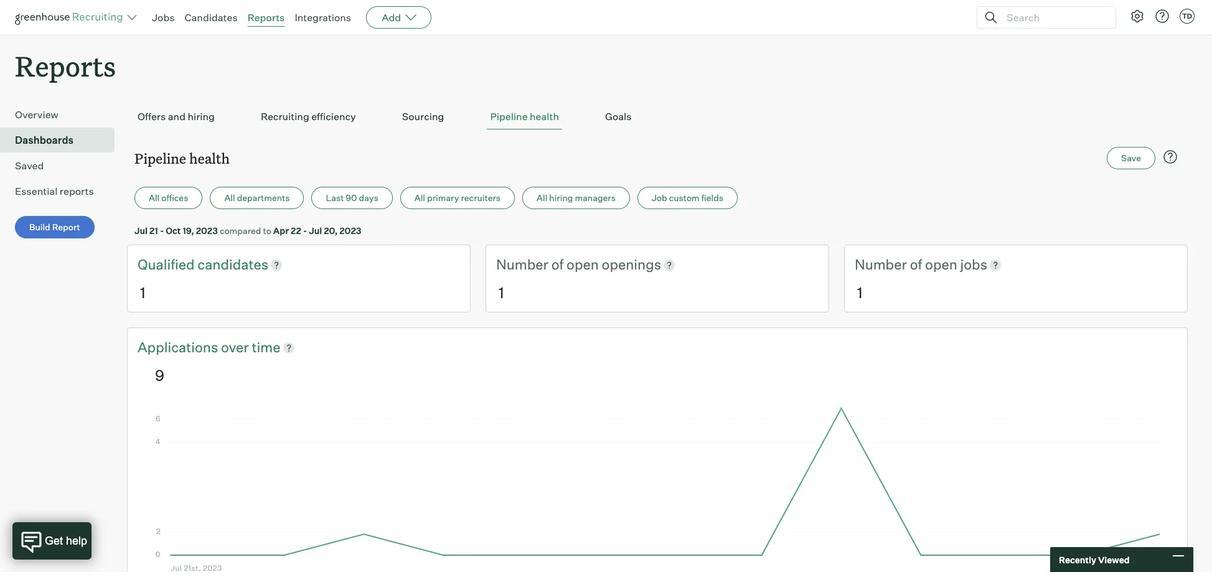 Task type: locate. For each thing, give the bounding box(es) containing it.
offices
[[161, 192, 188, 203]]

0 horizontal spatial pipeline health
[[134, 149, 230, 168]]

time link
[[252, 338, 280, 357]]

goals button
[[602, 104, 635, 130]]

open left 'openings'
[[567, 256, 599, 273]]

1 number from the left
[[496, 256, 548, 273]]

2 open from the left
[[925, 256, 957, 273]]

number of open
[[496, 256, 602, 273], [855, 256, 960, 273]]

jul
[[134, 225, 148, 236], [309, 225, 322, 236]]

essential
[[15, 185, 57, 197]]

all left primary
[[414, 192, 425, 203]]

all departments
[[224, 192, 290, 203]]

0 horizontal spatial number of open
[[496, 256, 602, 273]]

openings
[[602, 256, 661, 273]]

of
[[551, 256, 564, 273], [910, 256, 922, 273]]

all
[[149, 192, 160, 203], [224, 192, 235, 203], [414, 192, 425, 203], [537, 192, 547, 203]]

all for all hiring managers
[[537, 192, 547, 203]]

1 horizontal spatial pipeline health
[[490, 110, 559, 123]]

jobs
[[152, 11, 175, 24]]

0 vertical spatial pipeline health
[[490, 110, 559, 123]]

-
[[160, 225, 164, 236], [303, 225, 307, 236]]

all primary recruiters
[[414, 192, 501, 203]]

1 all from the left
[[149, 192, 160, 203]]

1 number of open from the left
[[496, 256, 602, 273]]

all for all primary recruiters
[[414, 192, 425, 203]]

reports
[[248, 11, 285, 24], [15, 47, 116, 84]]

essential reports link
[[15, 184, 110, 199]]

recruiting
[[261, 110, 309, 123]]

0 horizontal spatial -
[[160, 225, 164, 236]]

integrations link
[[295, 11, 351, 24]]

reports right candidates link
[[248, 11, 285, 24]]

pipeline
[[490, 110, 528, 123], [134, 149, 186, 168]]

3 all from the left
[[414, 192, 425, 203]]

0 horizontal spatial hiring
[[188, 110, 215, 123]]

2 number of open from the left
[[855, 256, 960, 273]]

number
[[496, 256, 548, 273], [855, 256, 907, 273]]

2 number from the left
[[855, 256, 907, 273]]

all departments button
[[210, 187, 304, 209]]

managers
[[575, 192, 616, 203]]

1 horizontal spatial pipeline
[[490, 110, 528, 123]]

0 horizontal spatial jul
[[134, 225, 148, 236]]

2 horizontal spatial 1
[[857, 283, 863, 302]]

0 horizontal spatial of
[[551, 256, 564, 273]]

candidates link
[[198, 255, 268, 275]]

all for all departments
[[224, 192, 235, 203]]

1 1 from the left
[[140, 283, 146, 302]]

viewed
[[1098, 554, 1130, 565]]

td
[[1182, 12, 1192, 21]]

pipeline health button
[[487, 104, 562, 130]]

last
[[326, 192, 344, 203]]

1 for openings
[[499, 283, 504, 302]]

22
[[291, 225, 301, 236]]

2 of from the left
[[910, 256, 922, 273]]

saved
[[15, 159, 44, 172]]

- right "22"
[[303, 225, 307, 236]]

tab list
[[134, 104, 1180, 130]]

1 horizontal spatial number of open
[[855, 256, 960, 273]]

days
[[359, 192, 378, 203]]

0 horizontal spatial health
[[189, 149, 230, 168]]

all left managers
[[537, 192, 547, 203]]

dashboards link
[[15, 133, 110, 148]]

hiring left managers
[[549, 192, 573, 203]]

time
[[252, 339, 280, 355]]

0 horizontal spatial 2023
[[196, 225, 218, 236]]

reports down greenhouse recruiting image
[[15, 47, 116, 84]]

dashboards
[[15, 134, 74, 146]]

all inside 'button'
[[224, 192, 235, 203]]

open
[[567, 256, 599, 273], [925, 256, 957, 273]]

0 vertical spatial hiring
[[188, 110, 215, 123]]

jul left "21"
[[134, 225, 148, 236]]

recruiters
[[461, 192, 501, 203]]

1 vertical spatial pipeline health
[[134, 149, 230, 168]]

0 horizontal spatial 1
[[140, 283, 146, 302]]

apr
[[273, 225, 289, 236]]

0 vertical spatial pipeline
[[490, 110, 528, 123]]

qualified link
[[138, 255, 198, 275]]

1 horizontal spatial number
[[855, 256, 907, 273]]

1 horizontal spatial hiring
[[549, 192, 573, 203]]

pipeline health
[[490, 110, 559, 123], [134, 149, 230, 168]]

all for all offices
[[149, 192, 160, 203]]

add
[[382, 11, 401, 24]]

all left offices
[[149, 192, 160, 203]]

1 of from the left
[[551, 256, 564, 273]]

all offices
[[149, 192, 188, 203]]

2 1 from the left
[[499, 283, 504, 302]]

last 90 days
[[326, 192, 378, 203]]

1 for jobs
[[857, 283, 863, 302]]

essential reports
[[15, 185, 94, 197]]

4 all from the left
[[537, 192, 547, 203]]

candidates
[[185, 11, 238, 24]]

hiring
[[188, 110, 215, 123], [549, 192, 573, 203]]

over link
[[221, 338, 252, 357]]

2023 right 19,
[[196, 225, 218, 236]]

td button
[[1177, 6, 1197, 26]]

2 all from the left
[[224, 192, 235, 203]]

1 horizontal spatial jul
[[309, 225, 322, 236]]

1 horizontal spatial open
[[925, 256, 957, 273]]

20,
[[324, 225, 338, 236]]

jul left 20,
[[309, 225, 322, 236]]

3 1 from the left
[[857, 283, 863, 302]]

0 horizontal spatial number
[[496, 256, 548, 273]]

0 vertical spatial reports
[[248, 11, 285, 24]]

build
[[29, 222, 50, 232]]

job custom fields
[[652, 192, 723, 203]]

1 vertical spatial pipeline
[[134, 149, 186, 168]]

2023 right 20,
[[339, 225, 361, 236]]

health
[[530, 110, 559, 123], [189, 149, 230, 168]]

custom
[[669, 192, 700, 203]]

0 vertical spatial health
[[530, 110, 559, 123]]

all inside button
[[149, 192, 160, 203]]

0 horizontal spatial reports
[[15, 47, 116, 84]]

of for jobs
[[910, 256, 922, 273]]

xychart image
[[155, 405, 1160, 572]]

1 open from the left
[[567, 256, 599, 273]]

number of open for jobs
[[855, 256, 960, 273]]

1 horizontal spatial -
[[303, 225, 307, 236]]

- right "21"
[[160, 225, 164, 236]]

1 vertical spatial health
[[189, 149, 230, 168]]

recruiting efficiency button
[[258, 104, 359, 130]]

1 horizontal spatial health
[[530, 110, 559, 123]]

1 horizontal spatial 1
[[499, 283, 504, 302]]

2023
[[196, 225, 218, 236], [339, 225, 361, 236]]

1 horizontal spatial 2023
[[339, 225, 361, 236]]

1
[[140, 283, 146, 302], [499, 283, 504, 302], [857, 283, 863, 302]]

1 horizontal spatial of
[[910, 256, 922, 273]]

all left departments
[[224, 192, 235, 203]]

open left jobs
[[925, 256, 957, 273]]

21
[[149, 225, 158, 236]]

hiring right and
[[188, 110, 215, 123]]

td button
[[1180, 9, 1195, 24]]

0 horizontal spatial open
[[567, 256, 599, 273]]



Task type: vqa. For each thing, say whether or not it's contained in the screenshot.
Research
no



Task type: describe. For each thing, give the bounding box(es) containing it.
save button
[[1107, 147, 1156, 169]]

2 jul from the left
[[309, 225, 322, 236]]

1 horizontal spatial reports
[[248, 11, 285, 24]]

1 jul from the left
[[134, 225, 148, 236]]

1 vertical spatial hiring
[[549, 192, 573, 203]]

build report button
[[15, 216, 94, 239]]

number for openings
[[496, 256, 548, 273]]

recently viewed
[[1059, 554, 1130, 565]]

open for jobs
[[925, 256, 957, 273]]

departments
[[237, 192, 290, 203]]

offers
[[138, 110, 166, 123]]

pipeline inside button
[[490, 110, 528, 123]]

jobs link
[[152, 11, 175, 24]]

recently
[[1059, 554, 1096, 565]]

add button
[[366, 6, 432, 29]]

oct
[[166, 225, 181, 236]]

all hiring managers button
[[522, 187, 630, 209]]

save
[[1121, 153, 1141, 163]]

configure image
[[1130, 9, 1145, 24]]

applications
[[138, 339, 218, 355]]

90
[[346, 192, 357, 203]]

2 - from the left
[[303, 225, 307, 236]]

pipeline health inside button
[[490, 110, 559, 123]]

applications over
[[138, 339, 252, 355]]

1 vertical spatial reports
[[15, 47, 116, 84]]

tab list containing offers and hiring
[[134, 104, 1180, 130]]

all primary recruiters button
[[400, 187, 515, 209]]

build report
[[29, 222, 80, 232]]

job
[[652, 192, 667, 203]]

overview link
[[15, 107, 110, 122]]

number of open for openings
[[496, 256, 602, 273]]

reports link
[[248, 11, 285, 24]]

faq image
[[1163, 150, 1178, 164]]

applications link
[[138, 338, 221, 357]]

saved link
[[15, 158, 110, 173]]

efficiency
[[311, 110, 356, 123]]

goals
[[605, 110, 632, 123]]

compared
[[220, 225, 261, 236]]

last 90 days button
[[312, 187, 393, 209]]

offers and hiring button
[[134, 104, 218, 130]]

jul 21 - oct 19, 2023 compared to apr 22 - jul 20, 2023
[[134, 225, 361, 236]]

health inside button
[[530, 110, 559, 123]]

jobs
[[960, 256, 987, 273]]

candidates link
[[185, 11, 238, 24]]

candidates
[[198, 256, 268, 273]]

Search text field
[[1004, 8, 1104, 26]]

0 horizontal spatial pipeline
[[134, 149, 186, 168]]

2 2023 from the left
[[339, 225, 361, 236]]

all hiring managers
[[537, 192, 616, 203]]

and
[[168, 110, 186, 123]]

number for jobs
[[855, 256, 907, 273]]

reports
[[60, 185, 94, 197]]

overview
[[15, 108, 58, 121]]

sourcing button
[[399, 104, 447, 130]]

9
[[155, 366, 164, 385]]

sourcing
[[402, 110, 444, 123]]

greenhouse recruiting image
[[15, 10, 127, 25]]

of for openings
[[551, 256, 564, 273]]

offers and hiring
[[138, 110, 215, 123]]

primary
[[427, 192, 459, 203]]

qualified
[[138, 256, 198, 273]]

open for openings
[[567, 256, 599, 273]]

to
[[263, 225, 271, 236]]

integrations
[[295, 11, 351, 24]]

all offices button
[[134, 187, 203, 209]]

job custom fields button
[[637, 187, 738, 209]]

recruiting efficiency
[[261, 110, 356, 123]]

report
[[52, 222, 80, 232]]

1 - from the left
[[160, 225, 164, 236]]

fields
[[701, 192, 723, 203]]

over
[[221, 339, 249, 355]]

1 2023 from the left
[[196, 225, 218, 236]]

19,
[[183, 225, 194, 236]]



